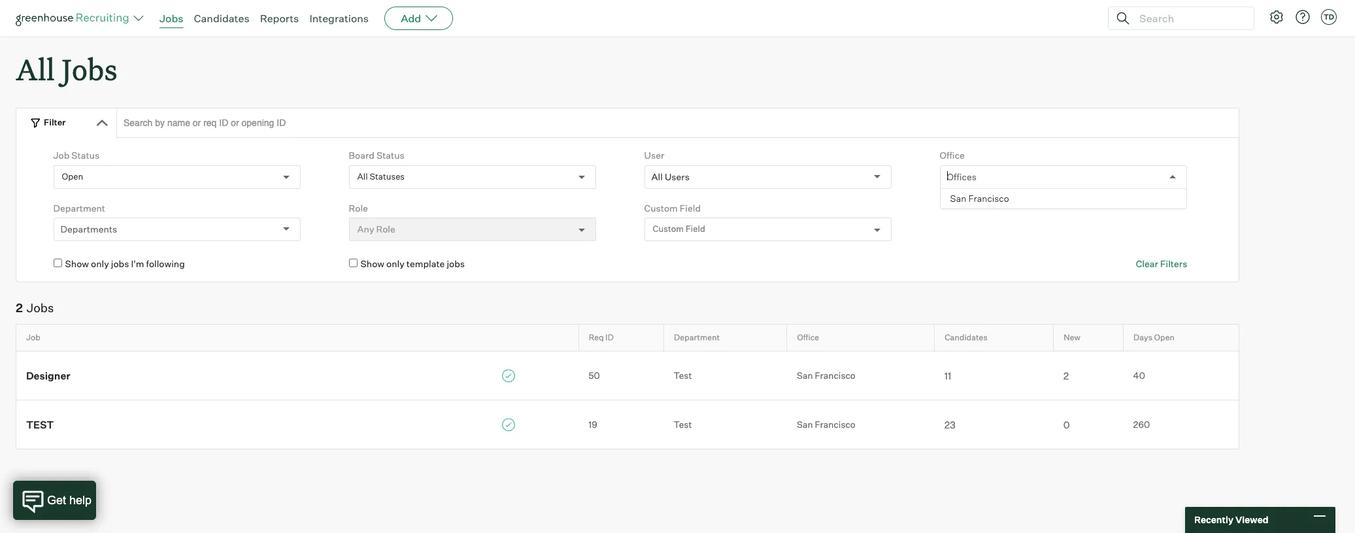 Task type: vqa. For each thing, say whether or not it's contained in the screenshot.
I'm
yes



Task type: describe. For each thing, give the bounding box(es) containing it.
all for all statuses
[[357, 171, 368, 182]]

designer
[[26, 370, 70, 383]]

francisco for 23
[[815, 419, 856, 430]]

all for all jobs
[[16, 50, 55, 88]]

status for board status
[[377, 150, 404, 161]]

departments
[[61, 224, 117, 235]]

show for show only template jobs
[[361, 258, 384, 269]]

1 vertical spatial custom
[[653, 224, 684, 234]]

1 vertical spatial candidates
[[945, 333, 988, 343]]

td button
[[1321, 9, 1337, 25]]

test for 11
[[674, 370, 692, 381]]

clear filters
[[1136, 258, 1188, 269]]

1 horizontal spatial open
[[1154, 333, 1175, 343]]

td
[[1324, 12, 1334, 22]]

recently
[[1194, 515, 1234, 526]]

offices
[[947, 171, 977, 182]]

0 horizontal spatial department
[[53, 202, 105, 214]]

role
[[349, 202, 368, 214]]

status for job status
[[71, 150, 99, 161]]

23
[[944, 419, 956, 431]]

users
[[665, 171, 690, 182]]

0 horizontal spatial candidates
[[194, 12, 250, 25]]

integrations
[[309, 12, 369, 25]]

40
[[1133, 370, 1145, 381]]

days open
[[1134, 333, 1175, 343]]

0 vertical spatial custom field
[[644, 202, 701, 214]]

only for jobs
[[91, 258, 109, 269]]

statuses
[[370, 171, 405, 182]]

id
[[606, 333, 614, 343]]

all statuses
[[357, 171, 405, 182]]

test link
[[16, 418, 579, 432]]

jobs for 2 jobs
[[27, 301, 54, 315]]

configure image
[[1269, 9, 1285, 25]]

recently viewed
[[1194, 515, 1269, 526]]

user
[[644, 150, 665, 161]]

template
[[407, 258, 445, 269]]

0 vertical spatial custom
[[644, 202, 678, 214]]

following
[[146, 258, 185, 269]]

11 link
[[935, 369, 1054, 383]]

viewed
[[1236, 515, 1269, 526]]

san francisco option
[[941, 189, 1187, 208]]

greenhouse recruiting image
[[16, 10, 133, 26]]

2 link
[[1054, 369, 1124, 383]]

50
[[589, 370, 600, 381]]

260
[[1133, 419, 1150, 430]]

11
[[944, 370, 951, 382]]

san francisco for 11
[[797, 370, 856, 381]]

2 for 2
[[1064, 370, 1069, 382]]

0 link
[[1054, 418, 1124, 432]]

only for template
[[386, 258, 405, 269]]

show only jobs i'm following
[[65, 258, 185, 269]]



Task type: locate. For each thing, give the bounding box(es) containing it.
2 horizontal spatial all
[[652, 171, 663, 182]]

job status
[[53, 150, 99, 161]]

1 vertical spatial open
[[1154, 333, 1175, 343]]

add
[[401, 12, 421, 25]]

jobs left i'm
[[111, 258, 129, 269]]

Show only jobs I'm following checkbox
[[53, 259, 62, 268]]

req id
[[589, 333, 614, 343]]

only
[[91, 258, 109, 269], [386, 258, 405, 269]]

show right show only jobs i'm following checkbox
[[65, 258, 89, 269]]

status
[[71, 150, 99, 161], [377, 150, 404, 161]]

field
[[680, 202, 701, 214], [686, 224, 705, 234]]

open right the "days"
[[1154, 333, 1175, 343]]

san for 23
[[797, 419, 813, 430]]

Search by name or req ID or opening ID text field
[[116, 108, 1240, 138]]

clear filters link
[[1136, 258, 1188, 270]]

0 horizontal spatial only
[[91, 258, 109, 269]]

all left users
[[652, 171, 663, 182]]

1 vertical spatial francisco
[[815, 370, 856, 381]]

open down job status
[[62, 171, 83, 182]]

0 horizontal spatial office
[[797, 333, 819, 343]]

san francisco
[[950, 193, 1009, 204], [797, 370, 856, 381], [797, 419, 856, 430]]

0 horizontal spatial jobs
[[111, 258, 129, 269]]

jobs link
[[160, 12, 183, 25]]

1 horizontal spatial candidates
[[945, 333, 988, 343]]

Show only template jobs checkbox
[[349, 259, 357, 268]]

0 horizontal spatial status
[[71, 150, 99, 161]]

1 horizontal spatial department
[[674, 333, 720, 343]]

filter
[[44, 117, 66, 128]]

job down 'filter'
[[53, 150, 70, 161]]

0 horizontal spatial open
[[62, 171, 83, 182]]

all users option
[[652, 171, 690, 182]]

job for job status
[[53, 150, 70, 161]]

2 vertical spatial francisco
[[815, 419, 856, 430]]

jobs for all jobs
[[62, 50, 117, 88]]

san francisco inside option
[[950, 193, 1009, 204]]

all down the board
[[357, 171, 368, 182]]

san for 11
[[797, 370, 813, 381]]

1 vertical spatial job
[[26, 333, 40, 343]]

1 horizontal spatial all
[[357, 171, 368, 182]]

candidates right the jobs link
[[194, 12, 250, 25]]

0 vertical spatial test
[[674, 370, 692, 381]]

jobs down greenhouse recruiting image
[[62, 50, 117, 88]]

add button
[[385, 7, 453, 30]]

candidates up the 11
[[945, 333, 988, 343]]

0
[[1064, 419, 1070, 431]]

designer link
[[16, 368, 579, 383]]

job
[[53, 150, 70, 161], [26, 333, 40, 343]]

Search text field
[[1136, 9, 1242, 28]]

1 vertical spatial field
[[686, 224, 705, 234]]

custom field
[[644, 202, 701, 214], [653, 224, 705, 234]]

2 vertical spatial jobs
[[27, 301, 54, 315]]

1 horizontal spatial status
[[377, 150, 404, 161]]

reports
[[260, 12, 299, 25]]

0 vertical spatial job
[[53, 150, 70, 161]]

filters
[[1160, 258, 1188, 269]]

2 vertical spatial san
[[797, 419, 813, 430]]

0 vertical spatial jobs
[[160, 12, 183, 25]]

test
[[26, 419, 54, 432]]

all
[[16, 50, 55, 88], [652, 171, 663, 182], [357, 171, 368, 182]]

19
[[589, 419, 597, 430]]

0 vertical spatial francisco
[[969, 193, 1009, 204]]

san inside san francisco option
[[950, 193, 967, 204]]

clear
[[1136, 258, 1158, 269]]

1 show from the left
[[65, 258, 89, 269]]

candidates link
[[194, 12, 250, 25]]

1 vertical spatial department
[[674, 333, 720, 343]]

0 vertical spatial field
[[680, 202, 701, 214]]

show for show only jobs i'm following
[[65, 258, 89, 269]]

jobs
[[111, 258, 129, 269], [447, 258, 465, 269]]

0 horizontal spatial show
[[65, 258, 89, 269]]

jobs down show only jobs i'm following checkbox
[[27, 301, 54, 315]]

1 vertical spatial jobs
[[62, 50, 117, 88]]

2 jobs
[[16, 301, 54, 315]]

0 vertical spatial 2
[[16, 301, 23, 315]]

jobs right template at the left of the page
[[447, 258, 465, 269]]

2 only from the left
[[386, 258, 405, 269]]

integrations link
[[309, 12, 369, 25]]

2 show from the left
[[361, 258, 384, 269]]

1 jobs from the left
[[111, 258, 129, 269]]

only left template at the left of the page
[[386, 258, 405, 269]]

san francisco for 23
[[797, 419, 856, 430]]

test
[[674, 370, 692, 381], [674, 419, 692, 430]]

all for all users
[[652, 171, 663, 182]]

jobs
[[160, 12, 183, 25], [62, 50, 117, 88], [27, 301, 54, 315]]

1 horizontal spatial only
[[386, 258, 405, 269]]

0 vertical spatial san francisco
[[950, 193, 1009, 204]]

2 vertical spatial san francisco
[[797, 419, 856, 430]]

board status
[[349, 150, 404, 161]]

0 horizontal spatial job
[[26, 333, 40, 343]]

custom
[[644, 202, 678, 214], [653, 224, 684, 234]]

show right show only template jobs checkbox
[[361, 258, 384, 269]]

2 horizontal spatial jobs
[[160, 12, 183, 25]]

office
[[940, 150, 965, 161], [797, 333, 819, 343]]

board
[[349, 150, 375, 161]]

1 vertical spatial san
[[797, 370, 813, 381]]

job for job
[[26, 333, 40, 343]]

0 vertical spatial open
[[62, 171, 83, 182]]

reports link
[[260, 12, 299, 25]]

1 vertical spatial san francisco
[[797, 370, 856, 381]]

test for 23
[[674, 419, 692, 430]]

0 vertical spatial candidates
[[194, 12, 250, 25]]

francisco inside option
[[969, 193, 1009, 204]]

None field
[[947, 166, 950, 188]]

all users
[[652, 171, 690, 182]]

show only template jobs
[[361, 258, 465, 269]]

23 link
[[935, 418, 1054, 432]]

1 vertical spatial office
[[797, 333, 819, 343]]

2 jobs from the left
[[447, 258, 465, 269]]

1 only from the left
[[91, 258, 109, 269]]

0 horizontal spatial all
[[16, 50, 55, 88]]

1 horizontal spatial jobs
[[447, 258, 465, 269]]

2 status from the left
[[377, 150, 404, 161]]

1 horizontal spatial 2
[[1064, 370, 1069, 382]]

0 vertical spatial department
[[53, 202, 105, 214]]

job down 2 jobs
[[26, 333, 40, 343]]

1 test from the top
[[674, 370, 692, 381]]

only down departments
[[91, 258, 109, 269]]

2 test from the top
[[674, 419, 692, 430]]

1 vertical spatial custom field
[[653, 224, 705, 234]]

1 horizontal spatial job
[[53, 150, 70, 161]]

1 horizontal spatial office
[[940, 150, 965, 161]]

0 vertical spatial office
[[940, 150, 965, 161]]

1 horizontal spatial show
[[361, 258, 384, 269]]

0 vertical spatial san
[[950, 193, 967, 204]]

1 status from the left
[[71, 150, 99, 161]]

1 horizontal spatial jobs
[[62, 50, 117, 88]]

custom field down all users option
[[644, 202, 701, 214]]

san
[[950, 193, 967, 204], [797, 370, 813, 381], [797, 419, 813, 430]]

candidates
[[194, 12, 250, 25], [945, 333, 988, 343]]

custom field down users
[[653, 224, 705, 234]]

all up 'filter'
[[16, 50, 55, 88]]

all jobs
[[16, 50, 117, 88]]

open
[[62, 171, 83, 182], [1154, 333, 1175, 343]]

new
[[1064, 333, 1081, 343]]

department
[[53, 202, 105, 214], [674, 333, 720, 343]]

francisco for 11
[[815, 370, 856, 381]]

days
[[1134, 333, 1153, 343]]

1 vertical spatial test
[[674, 419, 692, 430]]

francisco
[[969, 193, 1009, 204], [815, 370, 856, 381], [815, 419, 856, 430]]

1 vertical spatial 2
[[1064, 370, 1069, 382]]

i'm
[[131, 258, 144, 269]]

show
[[65, 258, 89, 269], [361, 258, 384, 269]]

td button
[[1319, 7, 1340, 27]]

req
[[589, 333, 604, 343]]

0 horizontal spatial jobs
[[27, 301, 54, 315]]

2
[[16, 301, 23, 315], [1064, 370, 1069, 382]]

0 horizontal spatial 2
[[16, 301, 23, 315]]

2 for 2 jobs
[[16, 301, 23, 315]]

jobs left candidates link
[[160, 12, 183, 25]]



